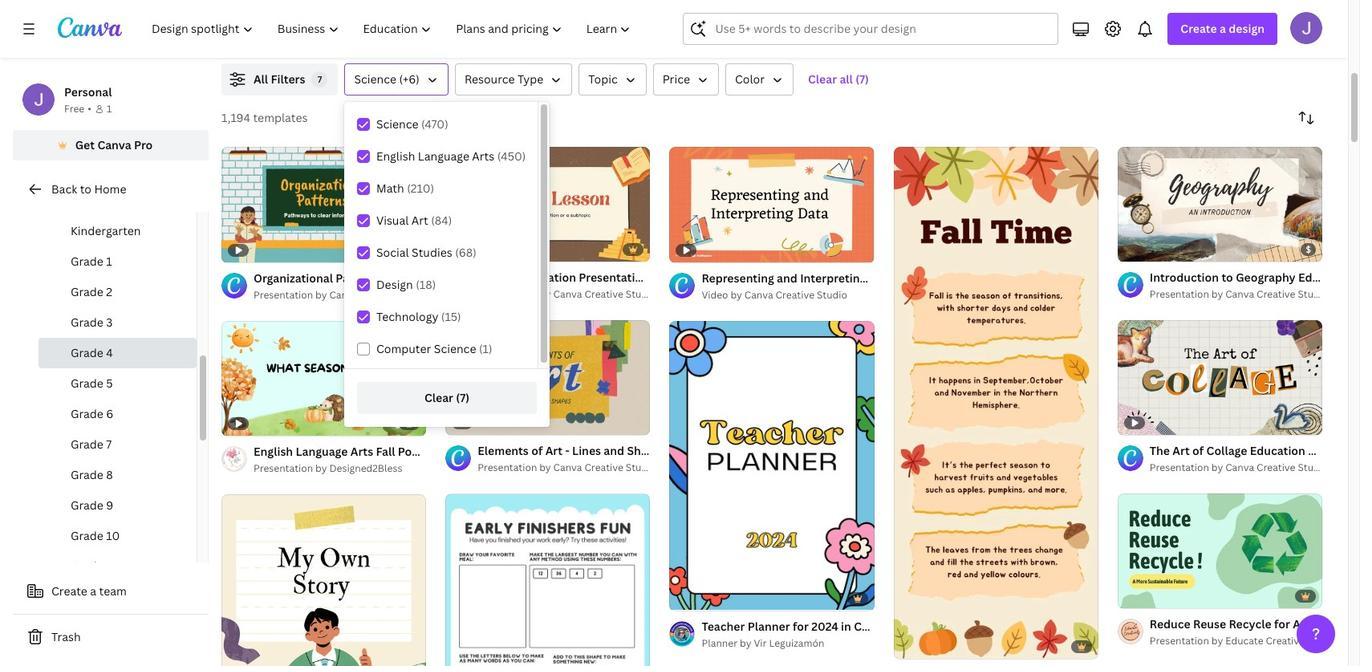 Task type: describe. For each thing, give the bounding box(es) containing it.
grade for grade 10
[[71, 528, 103, 543]]

science (+6)
[[354, 71, 420, 87]]

templates
[[253, 110, 308, 125]]

creative inside introduction to electricity lesson by canva creative studio
[[627, 29, 666, 43]]

grade 3 link
[[39, 307, 197, 338]]

back to home
[[51, 181, 126, 197]]

lesson for introduction to waves
[[254, 29, 286, 43]]

a for design
[[1220, 21, 1226, 36]]

canva inside introduction to waves lesson by canva creative studio
[[302, 29, 331, 43]]

teacher
[[702, 618, 745, 634]]

filters
[[271, 71, 305, 87]]

by inside introduction to electricity lesson by canva creative studio
[[582, 29, 593, 43]]

presentation by designed2bless
[[254, 462, 402, 475]]

video
[[702, 288, 728, 301]]

0 horizontal spatial (7)
[[456, 390, 470, 405]]

kindergarten link
[[39, 216, 197, 246]]

get canva pro
[[75, 137, 153, 152]]

jacob simon image
[[1291, 12, 1323, 44]]

create a design button
[[1168, 13, 1278, 45]]

25
[[699, 591, 709, 603]]

teacher planner for 2024 in colorful pop retro flowers style image
[[670, 321, 875, 610]]

in
[[841, 618, 851, 634]]

grade for grade 4
[[71, 345, 103, 360]]

2 vertical spatial science
[[434, 341, 476, 356]]

0 horizontal spatial 7
[[106, 437, 112, 452]]

grade for grade 11
[[71, 559, 103, 574]]

resource
[[465, 71, 515, 87]]

studio inside the water cycle lesson by canva creative studio
[[961, 29, 992, 43]]

science for science (470)
[[376, 116, 419, 132]]

grade 10 link
[[39, 521, 197, 551]]

grade 11 link
[[39, 551, 197, 582]]

lesson for the water cycle
[[840, 29, 873, 43]]

type
[[518, 71, 544, 87]]

energy transformation lesson by canva creative studio
[[1133, 11, 1285, 43]]

math (210)
[[376, 181, 434, 196]]

create a team button
[[13, 575, 209, 608]]

pre-school
[[71, 193, 129, 208]]

get
[[75, 137, 95, 152]]

lesson by canva creative studio link for energy transformation
[[1133, 28, 1360, 44]]

(210)
[[407, 181, 434, 196]]

canva inside introduction to electricity lesson by canva creative studio
[[596, 29, 624, 43]]

design
[[376, 277, 413, 292]]

(15)
[[441, 309, 461, 324]]

topic
[[589, 71, 618, 87]]

technology
[[376, 309, 439, 324]]

grade for grade 7
[[71, 437, 103, 452]]

teacher planner for 2024 in colorful pop retro flowers style planner by vir leguizamón
[[702, 618, 1032, 650]]

grade for grade 3
[[71, 315, 103, 330]]

0 vertical spatial planner
[[748, 618, 790, 634]]

color button
[[726, 63, 794, 96]]

color
[[735, 71, 765, 87]]

introduction for introduction to waves
[[254, 11, 323, 26]]

trash
[[51, 629, 81, 644]]

canva inside energy transformation lesson by canva creative studio
[[1182, 29, 1211, 43]]

0 vertical spatial 10
[[106, 528, 120, 543]]

language
[[418, 148, 469, 164]]

pre-
[[71, 193, 93, 208]]

cycle
[[898, 11, 928, 26]]

introduction to waves lesson by canva creative studio
[[254, 11, 405, 43]]

top level navigation element
[[141, 13, 645, 45]]

pre-school link
[[39, 185, 197, 216]]

clear for clear (7)
[[425, 390, 453, 405]]

studies
[[412, 245, 452, 260]]

1,194 templates
[[222, 110, 308, 125]]

presentation by educate creatively link
[[1150, 634, 1323, 650]]

science (470)
[[376, 116, 448, 132]]

grade 7
[[71, 437, 112, 452]]

back
[[51, 181, 77, 197]]

video by canva creative studio link
[[702, 287, 875, 303]]

grade 10
[[71, 528, 120, 543]]

price button
[[653, 63, 719, 96]]

back to home link
[[13, 173, 209, 205]]

all
[[840, 71, 853, 87]]

energy transformation image
[[1101, 0, 1360, 4]]

water
[[863, 11, 895, 26]]

clear all (7)
[[808, 71, 869, 87]]

all filters
[[254, 71, 305, 87]]

to for waves
[[326, 11, 337, 26]]

0 horizontal spatial 9
[[106, 498, 113, 513]]

of for presentation by canva creative studio
[[1136, 242, 1145, 254]]

grade for grade 9
[[71, 498, 103, 513]]

grade 2
[[71, 284, 112, 299]]

8
[[106, 467, 113, 482]]

pro
[[134, 137, 153, 152]]

create a team
[[51, 583, 127, 599]]

10 inside 'link'
[[1147, 589, 1158, 601]]

introduction to geography education presentation in a brown and beige scrapbook style image
[[1118, 147, 1323, 262]]

price
[[663, 71, 690, 87]]

clear all (7) button
[[800, 63, 877, 96]]

to for home
[[80, 181, 91, 197]]

grade 5
[[71, 376, 113, 391]]

lesson for introduction to electricity
[[547, 29, 579, 43]]

grade 1 link
[[39, 246, 197, 277]]

grade 6
[[71, 406, 113, 421]]

transformation
[[1174, 11, 1258, 26]]

designed2bless
[[329, 462, 402, 475]]

energy
[[1133, 11, 1171, 26]]

Search search field
[[715, 14, 1048, 44]]

presentation inside 'link'
[[254, 462, 313, 475]]

1 of 10
[[1129, 589, 1158, 601]]

grade for grade 2
[[71, 284, 103, 299]]

art
[[412, 213, 428, 228]]

free •
[[64, 102, 91, 116]]

waves
[[340, 11, 375, 26]]

3
[[106, 315, 113, 330]]

2
[[106, 284, 112, 299]]

grade 6 link
[[39, 399, 197, 429]]

grade for grade 5
[[71, 376, 103, 391]]

Sort by button
[[1291, 102, 1323, 134]]

by inside teacher planner for 2024 in colorful pop retro flowers style planner by vir leguizamón
[[740, 636, 752, 650]]

visual
[[376, 213, 409, 228]]

canva inside the water cycle lesson by canva creative studio
[[889, 29, 918, 43]]

clear (7) button
[[357, 382, 537, 414]]

english language arts (450)
[[376, 148, 526, 164]]

presentation by designed2bless link
[[254, 461, 426, 477]]

1 of 10 link
[[1118, 494, 1323, 609]]

teacher planner for 2024 in colorful pop retro flowers style link
[[702, 618, 1032, 635]]

creative inside introduction to waves lesson by canva creative studio
[[334, 29, 372, 43]]

colorful
[[854, 618, 899, 634]]

computer
[[376, 341, 431, 356]]

(470)
[[421, 116, 448, 132]]



Task type: locate. For each thing, give the bounding box(es) containing it.
4 lesson by canva creative studio link from the left
[[1133, 28, 1360, 44]]

1 horizontal spatial clear
[[808, 71, 837, 87]]

lesson by canva creative studio link for introduction to electricity
[[547, 28, 789, 44]]

grade left the 8
[[71, 467, 103, 482]]

free
[[64, 102, 84, 116]]

topic button
[[579, 63, 647, 96]]

10 grade from the top
[[71, 528, 103, 543]]

lesson by canva creative studio link for introduction to waves
[[254, 28, 495, 44]]

introduction to electricity link
[[547, 10, 789, 28]]

(+6)
[[399, 71, 420, 87]]

1 horizontal spatial 7
[[318, 73, 322, 85]]

studio inside energy transformation lesson by canva creative studio
[[1254, 29, 1285, 43]]

(7) down computer science (1)
[[456, 390, 470, 405]]

clear
[[808, 71, 837, 87], [425, 390, 453, 405]]

by inside presentation by educate creatively link
[[1212, 634, 1223, 648]]

10
[[106, 528, 120, 543], [1147, 589, 1158, 601]]

get canva pro button
[[13, 130, 209, 161]]

by inside energy transformation lesson by canva creative studio
[[1168, 29, 1180, 43]]

3 grade from the top
[[71, 315, 103, 330]]

1 vertical spatial clear
[[425, 390, 453, 405]]

create a design
[[1181, 21, 1265, 36]]

1 inside the 1 of 25 link
[[681, 591, 686, 603]]

design
[[1229, 21, 1265, 36]]

social studies (68)
[[376, 245, 477, 260]]

grade left 5 at bottom
[[71, 376, 103, 391]]

1 vertical spatial (7)
[[456, 390, 470, 405]]

7
[[318, 73, 322, 85], [106, 437, 112, 452]]

11
[[106, 559, 118, 574]]

to left electricity
[[619, 11, 630, 26]]

lesson by canva creative studio link
[[254, 28, 495, 44], [547, 28, 789, 44], [840, 28, 1082, 44], [1133, 28, 1360, 44]]

1 for 1 of 10
[[1129, 589, 1134, 601]]

by inside presentation by designed2bless 'link'
[[315, 462, 327, 475]]

by inside video by canva creative studio link
[[731, 288, 742, 301]]

english
[[376, 148, 415, 164]]

of for presentation by educate creatively
[[1136, 589, 1145, 601]]

4 grade from the top
[[71, 345, 103, 360]]

1 for 1 of 25
[[681, 591, 686, 603]]

1 horizontal spatial introduction
[[547, 11, 616, 26]]

studio inside introduction to waves lesson by canva creative studio
[[375, 29, 405, 43]]

11 grade from the top
[[71, 559, 103, 574]]

create for create a team
[[51, 583, 87, 599]]

introduction for introduction to electricity
[[547, 11, 616, 26]]

studio inside video by canva creative studio link
[[817, 288, 847, 301]]

introduction to waves link
[[254, 10, 495, 28]]

of inside 'link'
[[1136, 589, 1145, 601]]

math
[[376, 181, 404, 196]]

2 lesson by canva creative studio link from the left
[[547, 28, 789, 44]]

0 vertical spatial 9
[[1147, 242, 1153, 254]]

grade for grade 1
[[71, 254, 103, 269]]

1 horizontal spatial (7)
[[856, 71, 869, 87]]

studio inside introduction to electricity lesson by canva creative studio
[[668, 29, 698, 43]]

1 vertical spatial 10
[[1147, 589, 1158, 601]]

create
[[1181, 21, 1217, 36], [51, 583, 87, 599]]

lesson down energy
[[1133, 29, 1166, 43]]

planner up vir
[[748, 618, 790, 634]]

clear for clear all (7)
[[808, 71, 837, 87]]

lesson inside the water cycle lesson by canva creative studio
[[840, 29, 873, 43]]

to
[[326, 11, 337, 26], [619, 11, 630, 26], [80, 181, 91, 197]]

grade left 6
[[71, 406, 103, 421]]

planner down teacher
[[702, 636, 738, 650]]

energy transformation link
[[1133, 10, 1360, 28]]

0 vertical spatial create
[[1181, 21, 1217, 36]]

all
[[254, 71, 268, 87]]

0 horizontal spatial planner
[[702, 636, 738, 650]]

create for create a design
[[1181, 21, 1217, 36]]

by inside the water cycle lesson by canva creative studio
[[875, 29, 886, 43]]

4 lesson from the left
[[1133, 29, 1166, 43]]

grade 5 link
[[39, 368, 197, 399]]

7 filter options selected element
[[312, 71, 328, 87]]

None search field
[[683, 13, 1059, 45]]

2 grade from the top
[[71, 284, 103, 299]]

lesson by canva creative studio link down waves
[[254, 28, 495, 44]]

science for science (+6)
[[354, 71, 397, 87]]

create inside dropdown button
[[1181, 21, 1217, 36]]

1 horizontal spatial to
[[326, 11, 337, 26]]

video by canva creative studio
[[702, 288, 847, 301]]

lesson by canva creative studio link down electricity
[[547, 28, 789, 44]]

grade left 2
[[71, 284, 103, 299]]

grade up grade 2
[[71, 254, 103, 269]]

lesson by canva creative studio link down transformation
[[1133, 28, 1360, 44]]

science inside button
[[354, 71, 397, 87]]

fall time educational infographic in orange colors in a simple style image
[[894, 147, 1099, 659]]

grade 8
[[71, 467, 113, 482]]

a for team
[[90, 583, 96, 599]]

style
[[1004, 618, 1032, 634]]

a inside dropdown button
[[1220, 21, 1226, 36]]

planner
[[748, 618, 790, 634], [702, 636, 738, 650]]

1 horizontal spatial create
[[1181, 21, 1217, 36]]

the
[[840, 11, 860, 26]]

personal
[[64, 84, 112, 100]]

0 vertical spatial 7
[[318, 73, 322, 85]]

create down energy transformation image
[[1181, 21, 1217, 36]]

to inside introduction to waves lesson by canva creative studio
[[326, 11, 337, 26]]

9
[[1147, 242, 1153, 254], [106, 498, 113, 513]]

grade down the grade 9 at the left of the page
[[71, 528, 103, 543]]

blue elementary early finishers activity worksheet image
[[446, 494, 650, 666]]

0 vertical spatial a
[[1220, 21, 1226, 36]]

1 of 9 link
[[1118, 147, 1323, 262]]

1 inside 1 of 10 'link'
[[1129, 589, 1134, 601]]

1 vertical spatial planner
[[702, 636, 738, 650]]

1 vertical spatial science
[[376, 116, 419, 132]]

1
[[107, 102, 112, 116], [1129, 242, 1134, 254], [106, 254, 112, 269], [1129, 589, 1134, 601], [681, 591, 686, 603]]

clear down computer science (1)
[[425, 390, 453, 405]]

team
[[99, 583, 127, 599]]

1 for 1
[[107, 102, 112, 116]]

introduction to electricity lesson by canva creative studio
[[547, 11, 698, 43]]

a
[[1220, 21, 1226, 36], [90, 583, 96, 599]]

introduction up topic
[[547, 11, 616, 26]]

a left team
[[90, 583, 96, 599]]

1 horizontal spatial 9
[[1147, 242, 1153, 254]]

science
[[354, 71, 397, 87], [376, 116, 419, 132], [434, 341, 476, 356]]

canva inside button
[[97, 137, 131, 152]]

grade left the 3
[[71, 315, 103, 330]]

lesson up resource type button
[[547, 29, 579, 43]]

0 horizontal spatial clear
[[425, 390, 453, 405]]

1 inside grade 1 link
[[106, 254, 112, 269]]

grade up create a team
[[71, 559, 103, 574]]

to right back
[[80, 181, 91, 197]]

grade 7 link
[[39, 429, 197, 460]]

science up english
[[376, 116, 419, 132]]

1 vertical spatial a
[[90, 583, 96, 599]]

1 vertical spatial 9
[[106, 498, 113, 513]]

introduction
[[254, 11, 323, 26], [547, 11, 616, 26]]

0 horizontal spatial create
[[51, 583, 87, 599]]

grade 9
[[71, 498, 113, 513]]

history education presentation skeleton in a brown beige yellow friendly handdrawn style image
[[446, 147, 650, 262]]

home
[[94, 181, 126, 197]]

leguizamón
[[769, 636, 825, 650]]

2 horizontal spatial to
[[619, 11, 630, 26]]

(7) right all on the top right
[[856, 71, 869, 87]]

1 vertical spatial create
[[51, 583, 87, 599]]

2024
[[812, 618, 839, 634]]

flowers
[[958, 618, 1001, 634]]

3 lesson by canva creative studio link from the left
[[840, 28, 1082, 44]]

1 lesson from the left
[[254, 29, 286, 43]]

reduce reuse recycle for a sustainable future education presentation in green blue illustrative style image
[[1118, 494, 1323, 609]]

0 horizontal spatial 10
[[106, 528, 120, 543]]

introduction inside introduction to waves lesson by canva creative studio
[[254, 11, 323, 26]]

lesson down the
[[840, 29, 873, 43]]

7 up the 8
[[106, 437, 112, 452]]

grade down grade 8
[[71, 498, 103, 513]]

1 grade from the top
[[71, 254, 103, 269]]

•
[[88, 102, 91, 116]]

1 vertical spatial 7
[[106, 437, 112, 452]]

grade left 4
[[71, 345, 103, 360]]

1 horizontal spatial a
[[1220, 21, 1226, 36]]

6 grade from the top
[[71, 406, 103, 421]]

vir
[[754, 636, 767, 650]]

1 of 9
[[1129, 242, 1153, 254]]

(1)
[[479, 341, 492, 356]]

creative inside energy transformation lesson by canva creative studio
[[1213, 29, 1252, 43]]

1 for 1 of 9
[[1129, 242, 1134, 254]]

electricity
[[633, 11, 689, 26]]

$
[[1306, 243, 1311, 255]]

0 horizontal spatial to
[[80, 181, 91, 197]]

the water cycle lesson by canva creative studio
[[840, 11, 992, 43]]

grade for grade 8
[[71, 467, 103, 482]]

lesson inside introduction to electricity lesson by canva creative studio
[[547, 29, 579, 43]]

1 horizontal spatial planner
[[748, 618, 790, 634]]

grade 9 link
[[39, 490, 197, 521]]

design (18)
[[376, 277, 436, 292]]

educate
[[1226, 634, 1264, 648]]

to left waves
[[326, 11, 337, 26]]

science left the (1)
[[434, 341, 476, 356]]

1 introduction from the left
[[254, 11, 323, 26]]

clear left all on the top right
[[808, 71, 837, 87]]

7 grade from the top
[[71, 437, 103, 452]]

by inside introduction to waves lesson by canva creative studio
[[288, 29, 300, 43]]

grade 3
[[71, 315, 113, 330]]

0 horizontal spatial a
[[90, 583, 96, 599]]

elements of a story activity story book in cream green bright and colorful collage style image
[[222, 494, 426, 666]]

2 lesson from the left
[[547, 29, 579, 43]]

creatively
[[1266, 634, 1313, 648]]

lesson by canva creative studio link for the water cycle
[[840, 28, 1082, 44]]

create down grade 11
[[51, 583, 87, 599]]

a left design
[[1220, 21, 1226, 36]]

by
[[288, 29, 300, 43], [582, 29, 593, 43], [875, 29, 886, 43], [1168, 29, 1180, 43], [540, 287, 551, 301], [1212, 287, 1223, 301], [315, 288, 327, 301], [731, 288, 742, 301], [540, 461, 551, 475], [1212, 461, 1223, 475], [315, 462, 327, 475], [1212, 634, 1223, 648], [740, 636, 752, 650]]

lesson inside energy transformation lesson by canva creative studio
[[1133, 29, 1166, 43]]

arts
[[472, 148, 495, 164]]

0 horizontal spatial introduction
[[254, 11, 323, 26]]

lesson up all
[[254, 29, 286, 43]]

create inside button
[[51, 583, 87, 599]]

1 inside 1 of 9 link
[[1129, 242, 1134, 254]]

1 lesson by canva creative studio link from the left
[[254, 28, 495, 44]]

0 vertical spatial science
[[354, 71, 397, 87]]

computer science (1)
[[376, 341, 492, 356]]

to for electricity
[[619, 11, 630, 26]]

(7)
[[856, 71, 869, 87], [456, 390, 470, 405]]

grade inside 'link'
[[71, 376, 103, 391]]

creative inside the water cycle lesson by canva creative studio
[[920, 29, 959, 43]]

introduction up filters
[[254, 11, 323, 26]]

0 vertical spatial (7)
[[856, 71, 869, 87]]

grade 2 link
[[39, 277, 197, 307]]

7 right filters
[[318, 73, 322, 85]]

0 vertical spatial clear
[[808, 71, 837, 87]]

(18)
[[416, 277, 436, 292]]

science left (+6)
[[354, 71, 397, 87]]

resource type
[[465, 71, 544, 87]]

5 grade from the top
[[71, 376, 103, 391]]

3 lesson from the left
[[840, 29, 873, 43]]

a inside button
[[90, 583, 96, 599]]

9 grade from the top
[[71, 498, 103, 513]]

(450)
[[497, 148, 526, 164]]

lesson inside introduction to waves lesson by canva creative studio
[[254, 29, 286, 43]]

retro
[[926, 618, 956, 634]]

of
[[1136, 242, 1145, 254], [1136, 589, 1145, 601], [688, 591, 697, 603]]

lesson by canva creative studio link down the cycle
[[840, 28, 1082, 44]]

2 introduction from the left
[[547, 11, 616, 26]]

1 horizontal spatial 10
[[1147, 589, 1158, 601]]

grade for grade 6
[[71, 406, 103, 421]]

grade up grade 8
[[71, 437, 103, 452]]

introduction inside introduction to electricity lesson by canva creative studio
[[547, 11, 616, 26]]

8 grade from the top
[[71, 467, 103, 482]]

1,194
[[222, 110, 250, 125]]

to inside introduction to electricity lesson by canva creative studio
[[619, 11, 630, 26]]



Task type: vqa. For each thing, say whether or not it's contained in the screenshot.
'PINK RETRO SUBSCRIBE YOUTUBE VIDEO VIDEO BY NOISY FRAME'
no



